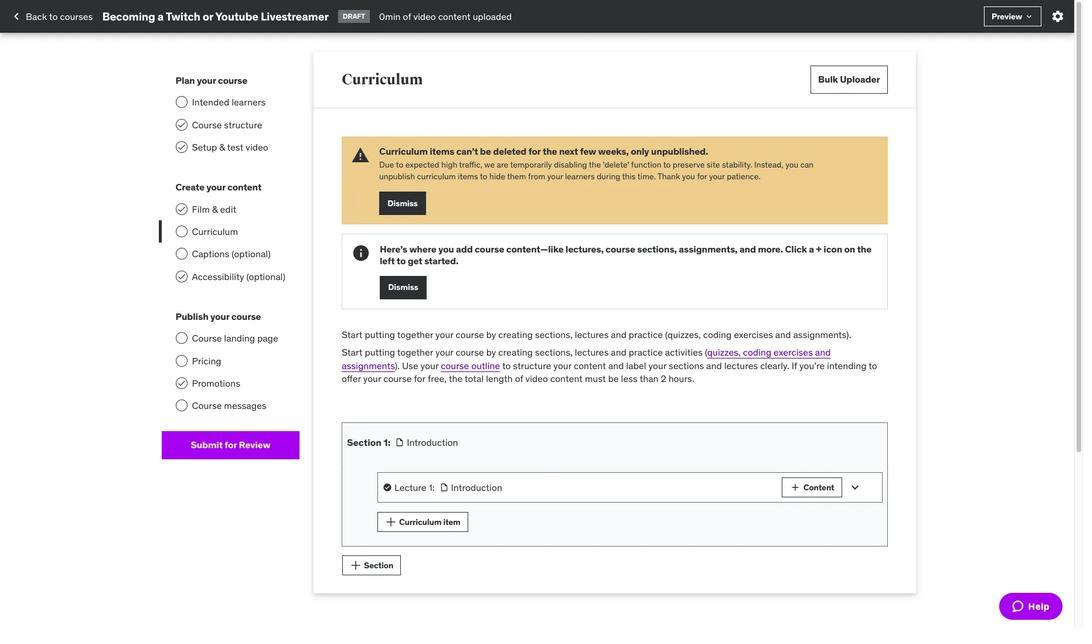 Task type: vqa. For each thing, say whether or not it's contained in the screenshot.
Start putting together your course by creating sections, lectures and practice (quizzes, coding exercises and assignments).'s together
yes



Task type: locate. For each thing, give the bounding box(es) containing it.
2 putting from the top
[[365, 347, 395, 358]]

new curriculum item image
[[340, 460, 357, 477], [383, 514, 399, 531]]

a left twitch on the left top
[[158, 9, 164, 23]]

(quizzes,
[[665, 329, 701, 341]]

1 vertical spatial you
[[682, 171, 695, 182]]

to right intending
[[869, 360, 878, 371]]

'delete'
[[603, 160, 629, 170]]

2 vertical spatial course
[[192, 400, 222, 412]]

the right on
[[858, 244, 872, 255]]

items up high
[[430, 145, 455, 157]]

curriculum items can't be deleted for the next few weeks, only unpublished. due to expected high traffic, we are temporarily disabling the 'delete' function to preserve site stability. instead, you can unpublish curriculum items to hide them from your learners during this time. thank you for your patience.
[[379, 145, 814, 182]]

learners inside curriculum items can't be deleted for the next few weeks, only unpublished. due to expected high traffic, we are temporarily disabling the 'delete' function to preserve site stability. instead, you can unpublish curriculum items to hide them from your learners during this time. thank you for your patience.
[[565, 171, 595, 182]]

section
[[347, 437, 382, 449], [364, 560, 394, 571]]

completed image
[[177, 142, 186, 152], [177, 204, 186, 214]]

completed element
[[176, 119, 187, 131], [176, 141, 187, 153], [176, 203, 187, 215], [176, 271, 187, 282], [176, 378, 187, 389]]

dismiss button down unpublish
[[379, 192, 426, 215]]

sections, up start putting together your course by creating sections, lectures and practice activities ( on the bottom of the page
[[535, 329, 573, 341]]

creating for activities
[[499, 347, 533, 358]]

1 vertical spatial items
[[458, 171, 478, 182]]

coding
[[703, 329, 732, 341], [743, 347, 772, 358]]

dismiss down unpublish
[[388, 198, 418, 209]]

incomplete image for pricing
[[176, 355, 187, 367]]

here's
[[380, 244, 408, 255]]

1 vertical spatial start
[[342, 347, 363, 358]]

2 completed image from the top
[[177, 272, 186, 281]]

1 by from the top
[[486, 329, 496, 341]]

becoming
[[102, 9, 155, 23]]

together for start putting together your course by creating sections, lectures and practice activities (
[[397, 347, 433, 358]]

2 vertical spatial lectures
[[725, 360, 758, 371]]

1 vertical spatial introduction
[[451, 482, 502, 494]]

2
[[661, 373, 667, 385]]

1 vertical spatial of
[[515, 373, 523, 385]]

1 completed image from the top
[[177, 142, 186, 152]]

content—like
[[506, 244, 564, 255]]

1 vertical spatial 1:
[[429, 482, 435, 494]]

2 horizontal spatial video
[[526, 373, 548, 385]]

captions (optional)
[[192, 248, 271, 260]]

0 vertical spatial start
[[342, 329, 363, 341]]

0 horizontal spatial a
[[158, 9, 164, 23]]

sections, up the ). use your course outline to structure your content and label your sections and lectures clearly.
[[535, 347, 573, 358]]

3 course from the top
[[192, 400, 222, 412]]

). use your course outline to structure your content and label your sections and lectures clearly.
[[395, 360, 790, 371]]

1 vertical spatial (optional)
[[247, 271, 286, 282]]

course down promotions
[[192, 400, 222, 412]]

sections, for activities
[[535, 347, 573, 358]]

5 incomplete image from the top
[[176, 400, 187, 412]]

captions
[[192, 248, 229, 260]]

0 vertical spatial (optional)
[[232, 248, 271, 260]]

2 completed element from the top
[[176, 141, 187, 153]]

completed image inside "setup & test video" link
[[177, 142, 186, 152]]

incomplete image down create
[[176, 226, 187, 237]]

0 vertical spatial be
[[480, 145, 491, 157]]

on
[[845, 244, 856, 255]]

2 completed image from the top
[[177, 204, 186, 214]]

0 vertical spatial creating
[[499, 329, 533, 341]]

of right length
[[515, 373, 523, 385]]

incomplete image left course messages
[[176, 400, 187, 412]]

coding up clearly.
[[743, 347, 772, 358]]

0 vertical spatial together
[[397, 329, 433, 341]]

to left get
[[397, 255, 406, 267]]

1 vertical spatial be
[[608, 373, 619, 385]]

publish
[[176, 311, 209, 323]]

0 horizontal spatial structure
[[224, 119, 262, 131]]

incomplete image inside course messages link
[[176, 400, 187, 412]]

5 completed element from the top
[[176, 378, 187, 389]]

completed element inside the film & edit link
[[176, 203, 187, 215]]

lectures for (quizzes,
[[575, 329, 609, 341]]

introduction up lecture 1:
[[407, 437, 458, 449]]

the
[[543, 145, 557, 157], [589, 160, 601, 170], [858, 244, 872, 255], [449, 373, 463, 385]]

(optional) up accessibility (optional)
[[232, 248, 271, 260]]

course for course structure
[[192, 119, 222, 131]]

can
[[801, 160, 814, 170]]

1 practice from the top
[[629, 329, 663, 341]]

course outline link
[[441, 360, 500, 371]]

1 horizontal spatial be
[[608, 373, 619, 385]]

length
[[486, 373, 513, 385]]

if
[[792, 360, 798, 371]]

stability.
[[722, 160, 753, 170]]

sections, inside here's where you add course content—like lectures, course sections, assignments, and more. click a + icon on the left to get started.
[[637, 244, 677, 255]]

1 horizontal spatial learners
[[565, 171, 595, 182]]

0 vertical spatial by
[[486, 329, 496, 341]]

to down we
[[480, 171, 488, 182]]

film & edit
[[192, 203, 236, 215]]

1 vertical spatial dismiss
[[388, 282, 419, 293]]

& left test on the left top of the page
[[219, 141, 225, 153]]

you
[[786, 160, 799, 170], [682, 171, 695, 182], [439, 244, 454, 255]]

dismiss
[[388, 198, 418, 209], [388, 282, 419, 293]]

2 vertical spatial sections,
[[535, 347, 573, 358]]

incomplete image down incomplete image
[[176, 355, 187, 367]]

0 vertical spatial &
[[219, 141, 225, 153]]

section inside button
[[364, 560, 394, 571]]

new curriculum item image down lecture
[[383, 514, 399, 531]]

0 vertical spatial section
[[347, 437, 382, 449]]

4 incomplete image from the top
[[176, 355, 187, 367]]

high
[[442, 160, 458, 170]]

clearly.
[[761, 360, 790, 371]]

label
[[627, 360, 647, 371]]

4 completed element from the top
[[176, 271, 187, 282]]

0 horizontal spatial learners
[[232, 96, 266, 108]]

learners up course structure link
[[232, 96, 266, 108]]

0 horizontal spatial 1:
[[384, 437, 391, 449]]

and
[[740, 244, 756, 255], [611, 329, 627, 341], [776, 329, 791, 341], [611, 347, 627, 358], [815, 347, 831, 358], [609, 360, 624, 371], [707, 360, 722, 371]]

0 vertical spatial structure
[[224, 119, 262, 131]]

incomplete image down plan
[[176, 96, 187, 108]]

0 vertical spatial of
[[403, 10, 411, 22]]

accessibility (optional)
[[192, 271, 286, 282]]

1 creating from the top
[[499, 329, 533, 341]]

incomplete image for curriculum
[[176, 226, 187, 237]]

2 by from the top
[[486, 347, 496, 358]]

1 horizontal spatial exercises
[[774, 347, 813, 358]]

content
[[438, 10, 471, 22], [228, 181, 262, 193], [574, 360, 606, 371], [551, 373, 583, 385]]

completed element down plan
[[176, 119, 187, 131]]

lectures down "quizzes,"
[[725, 360, 758, 371]]

lecture
[[395, 482, 427, 494]]

1 horizontal spatial video
[[413, 10, 436, 22]]

0 horizontal spatial new curriculum item image
[[340, 460, 357, 477]]

learners down disabling
[[565, 171, 595, 182]]

& inside the film & edit link
[[212, 203, 218, 215]]

the right free,
[[449, 373, 463, 385]]

incomplete image inside pricing link
[[176, 355, 187, 367]]

0 vertical spatial introduction
[[407, 437, 458, 449]]

completed element for film
[[176, 203, 187, 215]]

completed image inside course structure link
[[177, 120, 186, 129]]

0 horizontal spatial &
[[212, 203, 218, 215]]

0 vertical spatial 1:
[[384, 437, 391, 449]]

during
[[597, 171, 621, 182]]

new curriculum item image down "section 1:"
[[340, 460, 357, 477]]

site
[[707, 160, 720, 170]]

of right 0min
[[403, 10, 411, 22]]

1 vertical spatial course
[[192, 333, 222, 344]]

youtube
[[215, 9, 259, 23]]

completed element inside accessibility (optional) link
[[176, 271, 187, 282]]

start putting together your course by creating sections, lectures and practice activities (
[[342, 347, 708, 358]]

and inside here's where you add course content—like lectures, course sections, assignments, and more. click a + icon on the left to get started.
[[740, 244, 756, 255]]

1 completed image from the top
[[177, 120, 186, 129]]

you're
[[800, 360, 825, 371]]

2 vertical spatial video
[[526, 373, 548, 385]]

curriculum item button
[[378, 513, 468, 533]]

expand image
[[848, 481, 862, 495]]

completed element inside "setup & test video" link
[[176, 141, 187, 153]]

1 vertical spatial &
[[212, 203, 218, 215]]

outline
[[472, 360, 500, 371]]

lectures for activities
[[575, 347, 609, 358]]

completed element inside course structure link
[[176, 119, 187, 131]]

back to courses link
[[9, 6, 93, 26]]

1: for section 1:
[[384, 437, 391, 449]]

1 vertical spatial lectures
[[575, 347, 609, 358]]

2 practice from the top
[[629, 347, 663, 358]]

dismiss button down get
[[380, 276, 427, 299]]

lectures up the ). use your course outline to structure your content and label your sections and lectures clearly.
[[575, 347, 609, 358]]

to right back
[[49, 10, 58, 22]]

xsmall image right "section 1:"
[[395, 438, 405, 448]]

items
[[430, 145, 455, 157], [458, 171, 478, 182]]

(optional)
[[232, 248, 271, 260], [247, 271, 286, 282]]

&
[[219, 141, 225, 153], [212, 203, 218, 215]]

incomplete image inside intended learners link
[[176, 96, 187, 108]]

structure inside course structure link
[[224, 119, 262, 131]]

completed image left film
[[177, 204, 186, 214]]

and down "("
[[707, 360, 722, 371]]

0 vertical spatial practice
[[629, 329, 663, 341]]

video right test on the left top of the page
[[246, 141, 268, 153]]

be inside if you're intending to offer your course for free, the total length of video content must be less than 2 hours.
[[608, 373, 619, 385]]

(optional) down captions (optional)
[[247, 271, 286, 282]]

assignments).
[[794, 329, 852, 341]]

2 vertical spatial you
[[439, 244, 454, 255]]

to inside here's where you add course content—like lectures, course sections, assignments, and more. click a + icon on the left to get started.
[[397, 255, 406, 267]]

back to courses
[[26, 10, 93, 22]]

time.
[[638, 171, 656, 182]]

start putting together your course by creating sections, lectures and practice (quizzes, coding exercises and assignments).
[[342, 329, 852, 341]]

xsmall image right lecture 1:
[[440, 483, 449, 493]]

incomplete image
[[176, 96, 187, 108], [176, 226, 187, 237], [176, 248, 187, 260], [176, 355, 187, 367], [176, 400, 187, 412]]

0 horizontal spatial you
[[439, 244, 454, 255]]

and left more.
[[740, 244, 756, 255]]

2 incomplete image from the top
[[176, 226, 187, 237]]

structure down start putting together your course by creating sections, lectures and practice activities ( on the bottom of the page
[[513, 360, 551, 371]]

0 horizontal spatial video
[[246, 141, 268, 153]]

1:
[[384, 437, 391, 449], [429, 482, 435, 494]]

creating up length
[[499, 347, 533, 358]]

1 vertical spatial exercises
[[774, 347, 813, 358]]

create your content
[[176, 181, 262, 193]]

practice for (quizzes,
[[629, 329, 663, 341]]

0 horizontal spatial exercises
[[734, 329, 773, 341]]

coding up "quizzes,"
[[703, 329, 732, 341]]

3 completed element from the top
[[176, 203, 187, 215]]

0 vertical spatial learners
[[232, 96, 266, 108]]

lectures up quizzes, coding exercises and assignments
[[575, 329, 609, 341]]

1 vertical spatial sections,
[[535, 329, 573, 341]]

your inside if you're intending to offer your course for free, the total length of video content must be less than 2 hours.
[[363, 373, 381, 385]]

3 completed image from the top
[[177, 379, 186, 388]]

1 horizontal spatial a
[[809, 244, 814, 255]]

2 start from the top
[[342, 347, 363, 358]]

2 vertical spatial completed image
[[177, 379, 186, 388]]

page
[[257, 333, 278, 344]]

dismiss down get
[[388, 282, 419, 293]]

for down site
[[697, 171, 707, 182]]

incomplete image for captions (optional)
[[176, 248, 187, 260]]

disabling
[[554, 160, 587, 170]]

0 vertical spatial putting
[[365, 329, 395, 341]]

1 vertical spatial by
[[486, 347, 496, 358]]

1 completed element from the top
[[176, 119, 187, 131]]

to up unpublish
[[396, 160, 404, 170]]

be left less
[[608, 373, 619, 385]]

1 vertical spatial putting
[[365, 347, 395, 358]]

setup & test video
[[192, 141, 268, 153]]

0 vertical spatial completed image
[[177, 120, 186, 129]]

course landing page link
[[162, 327, 300, 350]]

for inside if you're intending to offer your course for free, the total length of video content must be less than 2 hours.
[[414, 373, 426, 385]]

video
[[413, 10, 436, 22], [246, 141, 268, 153], [526, 373, 548, 385]]

1 vertical spatial video
[[246, 141, 268, 153]]

content down quizzes, coding exercises and assignments link
[[551, 373, 583, 385]]

completed image for setup & test video
[[177, 142, 186, 152]]

1 horizontal spatial 1:
[[429, 482, 435, 494]]

0 vertical spatial coding
[[703, 329, 732, 341]]

& inside "setup & test video" link
[[219, 141, 225, 153]]

completed image down plan
[[177, 120, 186, 129]]

curriculum inside button
[[399, 517, 442, 528]]

item
[[443, 517, 461, 528]]

start
[[342, 329, 363, 341], [342, 347, 363, 358]]

than
[[640, 373, 659, 385]]

course
[[218, 74, 248, 86], [475, 244, 505, 255], [606, 244, 636, 255], [231, 311, 261, 323], [456, 329, 484, 341], [456, 347, 484, 358], [441, 360, 469, 371], [384, 373, 412, 385]]

1 vertical spatial section
[[364, 560, 394, 571]]

a inside here's where you add course content—like lectures, course sections, assignments, and more. click a + icon on the left to get started.
[[809, 244, 814, 255]]

curriculum
[[417, 171, 456, 182]]

quizzes, coding exercises and assignments
[[342, 347, 831, 371]]

3 incomplete image from the top
[[176, 248, 187, 260]]

incomplete image left captions
[[176, 248, 187, 260]]

& left edit
[[212, 203, 218, 215]]

new curriculum item image
[[348, 558, 364, 574]]

to up length
[[502, 360, 511, 371]]

1 vertical spatial practice
[[629, 347, 663, 358]]

completed image for course
[[177, 120, 186, 129]]

0 horizontal spatial items
[[430, 145, 455, 157]]

your
[[197, 74, 216, 86], [548, 171, 563, 182], [709, 171, 725, 182], [207, 181, 226, 193], [210, 311, 230, 323], [436, 329, 454, 341], [436, 347, 454, 358], [421, 360, 439, 371], [554, 360, 572, 371], [649, 360, 667, 371], [363, 373, 381, 385]]

xsmall image
[[395, 438, 405, 448], [440, 483, 449, 493], [383, 483, 392, 493]]

video down start putting together your course by creating sections, lectures and practice activities ( on the bottom of the page
[[526, 373, 548, 385]]

and inside quizzes, coding exercises and assignments
[[815, 347, 831, 358]]

1 course from the top
[[192, 119, 222, 131]]

1 vertical spatial a
[[809, 244, 814, 255]]

completed image left setup
[[177, 142, 186, 152]]

completed element left promotions
[[176, 378, 187, 389]]

completed image left promotions
[[177, 379, 186, 388]]

a
[[158, 9, 164, 23], [809, 244, 814, 255]]

for
[[529, 145, 541, 157], [697, 171, 707, 182], [414, 373, 426, 385], [225, 439, 237, 451]]

setup
[[192, 141, 217, 153]]

new curriculum item image inside curriculum item button
[[383, 514, 399, 531]]

section 1:
[[347, 437, 391, 449]]

course up pricing
[[192, 333, 222, 344]]

course messages
[[192, 400, 267, 412]]

preserve
[[673, 160, 705, 170]]

messages
[[224, 400, 267, 412]]

introduction
[[407, 437, 458, 449], [451, 482, 502, 494]]

1 vertical spatial structure
[[513, 360, 551, 371]]

1 vertical spatial coding
[[743, 347, 772, 358]]

completed element left accessibility on the left top of the page
[[176, 271, 187, 282]]

be up we
[[480, 145, 491, 157]]

sections, left assignments,
[[637, 244, 677, 255]]

0 vertical spatial new curriculum item image
[[340, 460, 357, 477]]

0 vertical spatial sections,
[[637, 244, 677, 255]]

completed element left setup
[[176, 141, 187, 153]]

together for start putting together your course by creating sections, lectures and practice (quizzes, coding exercises and assignments).
[[397, 329, 433, 341]]

you left the can at the right
[[786, 160, 799, 170]]

introduction up item
[[451, 482, 502, 494]]

the left next
[[543, 145, 557, 157]]

incomplete image inside captions (optional) link
[[176, 248, 187, 260]]

you left add
[[439, 244, 454, 255]]

2 horizontal spatial xsmall image
[[440, 483, 449, 493]]

1 start from the top
[[342, 329, 363, 341]]

1 putting from the top
[[365, 329, 395, 341]]

completed image left accessibility on the left top of the page
[[177, 272, 186, 281]]

incomplete image inside curriculum link
[[176, 226, 187, 237]]

completed image inside accessibility (optional) link
[[177, 272, 186, 281]]

xsmall image left lecture
[[383, 483, 392, 493]]

1 incomplete image from the top
[[176, 96, 187, 108]]

structure up test on the left top of the page
[[224, 119, 262, 131]]

less
[[621, 373, 638, 385]]

completed image
[[177, 120, 186, 129], [177, 272, 186, 281], [177, 379, 186, 388]]

you inside here's where you add course content—like lectures, course sections, assignments, and more. click a + icon on the left to get started.
[[439, 244, 454, 255]]

video inside if you're intending to offer your course for free, the total length of video content must be less than 2 hours.
[[526, 373, 548, 385]]

course for course landing page
[[192, 333, 222, 344]]

the down few
[[589, 160, 601, 170]]

(optional) for captions (optional)
[[232, 248, 271, 260]]

content
[[804, 483, 835, 493]]

or
[[203, 9, 213, 23]]

1 horizontal spatial new curriculum item image
[[383, 514, 399, 531]]

and up you're
[[815, 347, 831, 358]]

1 horizontal spatial of
[[515, 373, 523, 385]]

for down use
[[414, 373, 426, 385]]

2 course from the top
[[192, 333, 222, 344]]

1 vertical spatial completed image
[[177, 204, 186, 214]]

completed image inside the film & edit link
[[177, 204, 186, 214]]

a left '+' at top right
[[809, 244, 814, 255]]

course up setup
[[192, 119, 222, 131]]

2 creating from the top
[[499, 347, 533, 358]]

0 vertical spatial lectures
[[575, 329, 609, 341]]

draft
[[343, 12, 365, 20]]

1 vertical spatial creating
[[499, 347, 533, 358]]

2 horizontal spatial you
[[786, 160, 799, 170]]

and up label in the right bottom of the page
[[611, 329, 627, 341]]

1 vertical spatial learners
[[565, 171, 595, 182]]

1 horizontal spatial you
[[682, 171, 695, 182]]

1 horizontal spatial coding
[[743, 347, 772, 358]]

0 horizontal spatial be
[[480, 145, 491, 157]]

exercises
[[734, 329, 773, 341], [774, 347, 813, 358]]

to inside if you're intending to offer your course for free, the total length of video content must be less than 2 hours.
[[869, 360, 878, 371]]

creating for (quizzes,
[[499, 329, 533, 341]]

0 horizontal spatial coding
[[703, 329, 732, 341]]

completed element left film
[[176, 203, 187, 215]]

to
[[49, 10, 58, 22], [396, 160, 404, 170], [664, 160, 671, 170], [480, 171, 488, 182], [397, 255, 406, 267], [502, 360, 511, 371], [869, 360, 878, 371]]

1 vertical spatial completed image
[[177, 272, 186, 281]]

the inside here's where you add course content—like lectures, course sections, assignments, and more. click a + icon on the left to get started.
[[858, 244, 872, 255]]

0 vertical spatial completed image
[[177, 142, 186, 152]]

1 horizontal spatial &
[[219, 141, 225, 153]]

1 vertical spatial together
[[397, 347, 433, 358]]

video right 0min
[[413, 10, 436, 22]]

creating up start putting together your course by creating sections, lectures and practice activities ( on the bottom of the page
[[499, 329, 533, 341]]

0 vertical spatial video
[[413, 10, 436, 22]]

items down traffic,
[[458, 171, 478, 182]]

exercises up "quizzes,"
[[734, 329, 773, 341]]

1 together from the top
[[397, 329, 433, 341]]

creating
[[499, 329, 533, 341], [499, 347, 533, 358]]

for left the review
[[225, 439, 237, 451]]

livestreamer
[[261, 9, 329, 23]]

0 horizontal spatial xsmall image
[[383, 483, 392, 493]]

you down "preserve"
[[682, 171, 695, 182]]

2 together from the top
[[397, 347, 433, 358]]

exercises up if
[[774, 347, 813, 358]]

hours.
[[669, 373, 695, 385]]

1 vertical spatial new curriculum item image
[[383, 514, 399, 531]]

1 horizontal spatial structure
[[513, 360, 551, 371]]

start for start putting together your course by creating sections, lectures and practice (quizzes, coding exercises and assignments).
[[342, 329, 363, 341]]

0 vertical spatial course
[[192, 119, 222, 131]]

function
[[631, 160, 662, 170]]



Task type: describe. For each thing, give the bounding box(es) containing it.
quizzes, coding exercises and assignments link
[[342, 347, 831, 371]]

practice for activities
[[629, 347, 663, 358]]

film
[[192, 203, 210, 215]]

completed element for accessibility
[[176, 271, 187, 282]]

sections
[[669, 360, 704, 371]]

deleted
[[493, 145, 527, 157]]

twitch
[[166, 9, 200, 23]]

hide
[[490, 171, 505, 182]]

promotions
[[192, 378, 240, 389]]

incomplete image for course messages
[[176, 400, 187, 412]]

start for start putting together your course by creating sections, lectures and practice activities (
[[342, 347, 363, 358]]

offer
[[342, 373, 361, 385]]

incomplete image for intended learners
[[176, 96, 187, 108]]

1 horizontal spatial xsmall image
[[395, 438, 405, 448]]

total
[[465, 373, 484, 385]]

completed element for setup
[[176, 141, 187, 153]]

0 vertical spatial items
[[430, 145, 455, 157]]

add
[[456, 244, 473, 255]]

are
[[497, 160, 509, 170]]

lectures,
[[566, 244, 604, 255]]

& for edit
[[212, 203, 218, 215]]

completed element inside promotions link
[[176, 378, 187, 389]]

and up less
[[609, 360, 624, 371]]

only
[[631, 145, 649, 157]]

1: for lecture 1:
[[429, 482, 435, 494]]

uploaded
[[473, 10, 512, 22]]

of inside if you're intending to offer your course for free, the total length of video content must be less than 2 hours.
[[515, 373, 523, 385]]

coding inside quizzes, coding exercises and assignments
[[743, 347, 772, 358]]

where
[[410, 244, 437, 255]]

landing
[[224, 333, 255, 344]]

click
[[785, 244, 807, 255]]

putting for start putting together your course by creating sections, lectures and practice (quizzes, coding exercises and assignments).
[[365, 329, 395, 341]]

due
[[379, 160, 394, 170]]

use
[[402, 360, 418, 371]]

next
[[559, 145, 578, 157]]

assignments
[[342, 360, 395, 371]]

course messages link
[[162, 395, 300, 417]]

submit for review
[[191, 439, 271, 451]]

thank
[[658, 171, 680, 182]]

small image
[[790, 482, 802, 494]]

incomplete image
[[176, 333, 187, 344]]

preview
[[992, 11, 1023, 21]]

completed element for course
[[176, 119, 187, 131]]

0 vertical spatial dismiss
[[388, 198, 418, 209]]

preview button
[[985, 6, 1042, 26]]

to up thank
[[664, 160, 671, 170]]

0 vertical spatial dismiss button
[[379, 192, 426, 215]]

pricing
[[192, 355, 221, 367]]

0min
[[379, 10, 401, 22]]

& for test
[[219, 141, 225, 153]]

0 vertical spatial you
[[786, 160, 799, 170]]

completed image for film & edit
[[177, 204, 186, 214]]

0 horizontal spatial of
[[403, 10, 411, 22]]

for inside button
[[225, 439, 237, 451]]

section for section
[[364, 560, 394, 571]]

we
[[485, 160, 495, 170]]

more.
[[758, 244, 783, 255]]

course structure
[[192, 119, 262, 131]]

setup & test video link
[[162, 136, 300, 159]]

temporarily
[[510, 160, 552, 170]]

content inside if you're intending to offer your course for free, the total length of video content must be less than 2 hours.
[[551, 373, 583, 385]]

1 horizontal spatial items
[[458, 171, 478, 182]]

course settings image
[[1051, 9, 1065, 23]]

content up must
[[574, 360, 606, 371]]

exercises inside quizzes, coding exercises and assignments
[[774, 347, 813, 358]]

and up if you're intending to offer your course for free, the total length of video content must be less than 2 hours. at bottom
[[611, 347, 627, 358]]

course structure link
[[162, 114, 300, 136]]

section button
[[342, 556, 401, 576]]

0 vertical spatial exercises
[[734, 329, 773, 341]]

content left uploaded
[[438, 10, 471, 22]]

assignments,
[[679, 244, 738, 255]]

section for section 1:
[[347, 437, 382, 449]]

+
[[816, 244, 822, 255]]

weeks,
[[598, 145, 629, 157]]

from
[[528, 171, 546, 182]]

intended learners
[[192, 96, 266, 108]]

can't
[[457, 145, 478, 157]]

unpublish
[[379, 171, 415, 182]]

curriculum item
[[399, 517, 461, 528]]

the inside if you're intending to offer your course for free, the total length of video content must be less than 2 hours.
[[449, 373, 463, 385]]

curriculum inside curriculum items can't be deleted for the next few weeks, only unpublished. due to expected high traffic, we are temporarily disabling the 'delete' function to preserve site stability. instead, you can unpublish curriculum items to hide them from your learners during this time. thank you for your patience.
[[379, 145, 428, 157]]

sections, for (quizzes,
[[535, 329, 573, 341]]

to inside back to courses link
[[49, 10, 58, 22]]

by for start putting together your course by creating sections, lectures and practice activities (
[[486, 347, 496, 358]]

bulk uploader
[[819, 74, 880, 85]]

accessibility
[[192, 271, 244, 282]]

back
[[26, 10, 47, 22]]

this
[[622, 171, 636, 182]]

publish your course
[[176, 311, 261, 323]]

pricing link
[[162, 350, 300, 372]]

for up temporarily
[[529, 145, 541, 157]]

(optional) for accessibility (optional)
[[247, 271, 286, 282]]

intended learners link
[[162, 91, 300, 114]]

captions (optional) link
[[162, 243, 300, 265]]

expected
[[406, 160, 440, 170]]

test
[[227, 141, 243, 153]]

content up the film & edit link
[[228, 181, 262, 193]]

curriculum link
[[162, 220, 300, 243]]

).
[[395, 360, 400, 371]]

free,
[[428, 373, 447, 385]]

medium image
[[9, 9, 23, 23]]

course landing page
[[192, 333, 278, 344]]

activities
[[665, 347, 703, 358]]

0 vertical spatial a
[[158, 9, 164, 23]]

0min of video content uploaded
[[379, 10, 512, 22]]

unpublished.
[[651, 145, 708, 157]]

plan your course
[[176, 74, 248, 86]]

course inside if you're intending to offer your course for free, the total length of video content must be less than 2 hours.
[[384, 373, 412, 385]]

be inside curriculum items can't be deleted for the next few weeks, only unpublished. due to expected high traffic, we are temporarily disabling the 'delete' function to preserve site stability. instead, you can unpublish curriculum items to hide them from your learners during this time. thank you for your patience.
[[480, 145, 491, 157]]

few
[[580, 145, 596, 157]]

putting for start putting together your course by creating sections, lectures and practice activities (
[[365, 347, 395, 358]]

here's where you add course content—like lectures, course sections, assignments, and more. click a + icon on the left to get started.
[[380, 244, 872, 267]]

course for course messages
[[192, 400, 222, 412]]

must
[[585, 373, 606, 385]]

completed image inside promotions link
[[177, 379, 186, 388]]

xsmall image
[[1025, 12, 1034, 21]]

by for start putting together your course by creating sections, lectures and practice (quizzes, coding exercises and assignments).
[[486, 329, 496, 341]]

completed image for accessibility
[[177, 272, 186, 281]]

and up clearly.
[[776, 329, 791, 341]]

1 vertical spatial dismiss button
[[380, 276, 427, 299]]



